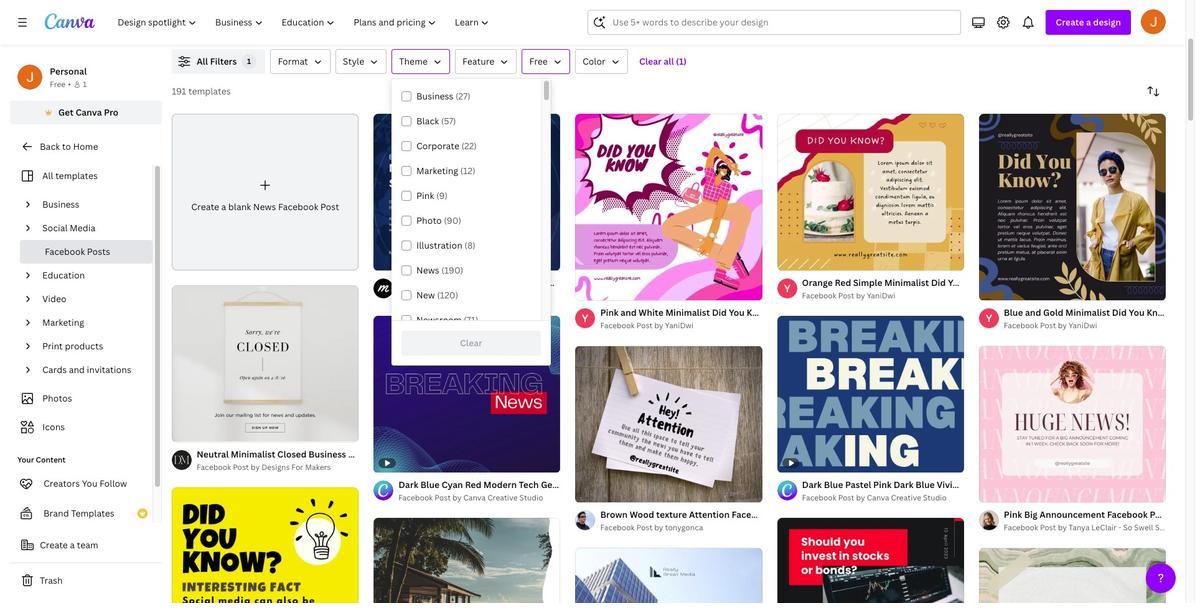 Task type: describe. For each thing, give the bounding box(es) containing it.
all templates
[[42, 170, 98, 182]]

by inside dark blue cyan red modern tech general news facebook post facebook post by canva creative studio
[[453, 493, 462, 504]]

minimalist inside neutral minimalist closed business facebook post facebook post by designs for makers
[[231, 449, 275, 461]]

clear button
[[402, 331, 541, 356]]

illustration
[[416, 240, 462, 252]]

all filters
[[197, 55, 237, 67]]

(27)
[[456, 90, 470, 102]]

y link for orange red simple minimalist did you know facebook post
[[777, 279, 797, 299]]

all
[[664, 55, 674, 67]]

post inside the blue and gold minimalist did you know faceb facebook post by yanidwi
[[1040, 321, 1056, 331]]

Sort by button
[[1141, 79, 1166, 104]]

photos
[[42, 393, 72, 405]]

yanidwi for white
[[665, 321, 694, 331]]

•
[[68, 79, 71, 90]]

corporate (22)
[[416, 140, 477, 152]]

create for create a team
[[40, 540, 68, 552]]

1 vertical spatial 1
[[83, 79, 87, 90]]

(12)
[[460, 165, 475, 177]]

post inside facebook post by canva creative studio link
[[838, 493, 854, 504]]

(1)
[[676, 55, 687, 67]]

2 creative from the left
[[891, 493, 921, 504]]

a for team
[[70, 540, 75, 552]]

yanidwi for simple
[[867, 291, 895, 301]]

you for simple
[[948, 277, 964, 289]]

facebook post by yanidwi link for white
[[600, 320, 762, 333]]

black
[[416, 115, 439, 127]]

create a team button
[[10, 534, 162, 558]]

tanya
[[1069, 523, 1090, 534]]

pink for pink big announcement facebook post facebook post by tanya leclair - so swell studio
[[1004, 509, 1022, 521]]

0 vertical spatial 1
[[247, 56, 251, 67]]

(71)
[[464, 314, 478, 326]]

color button
[[575, 49, 628, 74]]

y link for pink and white minimalist did you know facebook post
[[575, 309, 595, 329]]

color
[[583, 55, 606, 67]]

green marble paper tape important notice facebook post image
[[979, 549, 1166, 604]]

minimalist for simple
[[885, 277, 929, 289]]

by inside the pink big announcement facebook post facebook post by tanya leclair - so swell studio
[[1058, 523, 1067, 534]]

a for blank
[[221, 201, 226, 213]]

canva inside button
[[76, 106, 102, 118]]

illustration (8)
[[416, 240, 476, 252]]

facebook post by canva creative studio link for modern
[[399, 492, 561, 505]]

know for orange red simple minimalist did you know facebook post
[[966, 277, 989, 289]]

trash
[[40, 575, 63, 587]]

blue and gold minimalist did you know faceb link
[[1004, 306, 1195, 320]]

icons
[[42, 421, 65, 433]]

red and white modern earthquake news facebook post image
[[374, 114, 561, 271]]

-
[[1119, 523, 1122, 534]]

marketing for marketing (12)
[[416, 165, 458, 177]]

by inside brown wood texture attention facebook post facebook post by tonygonca
[[654, 523, 663, 534]]

brown wood texture attention facebook post link
[[600, 509, 793, 523]]

content
[[36, 455, 66, 466]]

style button
[[335, 49, 387, 74]]

business for business (27)
[[416, 90, 454, 102]]

dark
[[399, 479, 418, 491]]

news inside dark blue cyan red modern tech general news facebook post facebook post by canva creative studio
[[576, 479, 599, 491]]

clear all (1)
[[639, 55, 687, 67]]

social
[[42, 222, 68, 234]]

creators you follow link
[[10, 472, 153, 497]]

did for gold
[[1112, 307, 1127, 319]]

social media link
[[37, 217, 145, 240]]

for
[[292, 462, 303, 473]]

minimalist for white
[[666, 307, 710, 319]]

free •
[[50, 79, 71, 90]]

wood
[[630, 509, 654, 521]]

cyan
[[442, 479, 463, 491]]

yanidwi inside the blue and gold minimalist did you know faceb facebook post by yanidwi
[[1069, 321, 1097, 331]]

media
[[70, 222, 95, 234]]

(90)
[[444, 215, 461, 227]]

by inside neutral minimalist closed business facebook post facebook post by designs for makers
[[251, 462, 260, 473]]

pink for pink and white minimalist did you know facebook post facebook post by yanidwi
[[600, 307, 619, 319]]

print products
[[42, 341, 103, 352]]

neutral minimalist closed business facebook post link
[[197, 448, 410, 462]]

team
[[77, 540, 98, 552]]

print
[[42, 341, 63, 352]]

brand
[[44, 508, 69, 520]]

(9)
[[436, 190, 448, 202]]

all for all templates
[[42, 170, 53, 182]]

faceb
[[1172, 307, 1195, 319]]

a for design
[[1086, 16, 1091, 28]]

templates for 191 templates
[[188, 85, 231, 97]]

pink big announcement facebook post link
[[1004, 509, 1169, 523]]

facebook inside the blue and gold minimalist did you know faceb facebook post by yanidwi
[[1004, 321, 1038, 331]]

social media
[[42, 222, 95, 234]]

neutral minimalist closed business facebook post image
[[172, 286, 359, 442]]

blue and gold minimalist did you know facebook post image
[[979, 114, 1166, 301]]

create a team
[[40, 540, 98, 552]]

did for simple
[[931, 277, 946, 289]]

new
[[416, 289, 435, 301]]

announcement
[[1040, 509, 1105, 521]]

tonygonca
[[665, 523, 703, 534]]

by inside pink and white minimalist did you know facebook post facebook post by yanidwi
[[654, 321, 663, 331]]

marketing for marketing
[[42, 317, 84, 329]]

earthquake
[[497, 277, 546, 289]]

free button
[[522, 49, 570, 74]]

clear for clear all (1)
[[639, 55, 662, 67]]

closed
[[277, 449, 307, 461]]

gold
[[1043, 307, 1064, 319]]

design
[[1093, 16, 1121, 28]]

create for create a design
[[1056, 16, 1084, 28]]

191
[[172, 85, 186, 97]]

brand templates link
[[10, 502, 153, 527]]

marketing (12)
[[416, 165, 475, 177]]

pro
[[104, 106, 118, 118]]

red inside dark blue cyan red modern tech general news facebook post facebook post by canva creative studio
[[465, 479, 482, 491]]

canva inside dark blue cyan red modern tech general news facebook post facebook post by canva creative studio
[[463, 493, 486, 504]]

blue inside dark blue cyan red modern tech general news facebook post facebook post by canva creative studio
[[420, 479, 440, 491]]

format button
[[270, 49, 330, 74]]

posts
[[87, 246, 110, 258]]

clear all (1) button
[[633, 49, 693, 74]]

red and white modern earthquake news facebook post link
[[399, 277, 635, 290]]

white for minimalist
[[639, 307, 664, 319]]

modern inside dark blue cyan red modern tech general news facebook post facebook post by canva creative studio
[[484, 479, 517, 491]]

and for blue
[[1025, 307, 1041, 319]]

create a design
[[1056, 16, 1121, 28]]

orange red simple minimalist did you know facebook post image
[[777, 114, 964, 271]]

news facebook posts templates image
[[900, 0, 1166, 34]]

neutral
[[197, 449, 229, 461]]

feature button
[[455, 49, 517, 74]]

education
[[42, 270, 85, 281]]

orange
[[802, 277, 833, 289]]

facebook post by canva creative studio
[[802, 493, 947, 504]]



Task type: vqa. For each thing, say whether or not it's contained in the screenshot.


Task type: locate. For each thing, give the bounding box(es) containing it.
theme button
[[392, 49, 450, 74]]

0 vertical spatial modern
[[462, 277, 495, 289]]

studio inside the pink big announcement facebook post facebook post by tanya leclair - so swell studio
[[1155, 523, 1179, 534]]

1 horizontal spatial facebook post by canva creative studio link
[[802, 492, 964, 505]]

minimalist for gold
[[1066, 307, 1110, 319]]

yanidwi image
[[777, 279, 797, 299]]

1 horizontal spatial y link
[[777, 279, 797, 299]]

1 horizontal spatial white
[[639, 307, 664, 319]]

0 vertical spatial blue
[[1004, 307, 1023, 319]]

know for blue and gold minimalist did you know faceb
[[1147, 307, 1170, 319]]

all down back
[[42, 170, 53, 182]]

news right earthquake
[[548, 277, 571, 289]]

top level navigation element
[[110, 10, 500, 35]]

1 right •
[[83, 79, 87, 90]]

yanidwi element for blue
[[979, 309, 999, 329]]

1 horizontal spatial red
[[465, 479, 482, 491]]

all for all filters
[[197, 55, 208, 67]]

2 horizontal spatial red
[[835, 277, 851, 289]]

white inside pink and white minimalist did you know facebook post facebook post by yanidwi
[[639, 307, 664, 319]]

and for cards
[[69, 364, 85, 376]]

0 vertical spatial clear
[[639, 55, 662, 67]]

0 horizontal spatial y link
[[575, 309, 595, 329]]

creators
[[44, 478, 80, 490]]

by inside the blue and gold minimalist did you know faceb facebook post by yanidwi
[[1058, 321, 1067, 331]]

1 creative from the left
[[488, 493, 518, 504]]

facebook post by mugen studio link
[[399, 290, 561, 303]]

and inside pink and white minimalist did you know facebook post facebook post by yanidwi
[[621, 307, 637, 319]]

a left design
[[1086, 16, 1091, 28]]

blue left gold
[[1004, 307, 1023, 319]]

0 vertical spatial templates
[[188, 85, 231, 97]]

2 horizontal spatial pink
[[1004, 509, 1022, 521]]

blue inside the blue and gold minimalist did you know faceb facebook post by yanidwi
[[1004, 307, 1023, 319]]

yanidwi inside orange red simple minimalist did you know facebook post facebook post by yanidwi
[[867, 291, 895, 301]]

to
[[62, 141, 71, 153]]

free left •
[[50, 79, 66, 90]]

1 vertical spatial modern
[[484, 479, 517, 491]]

facebook post by canva creative studio link
[[399, 492, 561, 505], [802, 492, 964, 505]]

facebook post by yanidwi link for simple
[[802, 290, 964, 303]]

clear down "(71)"
[[460, 337, 482, 349]]

pink inside the pink big announcement facebook post facebook post by tanya leclair - so swell studio
[[1004, 509, 1022, 521]]

and for pink
[[621, 307, 637, 319]]

facebook posts
[[45, 246, 110, 258]]

1 filter options selected element
[[242, 54, 257, 69]]

0 horizontal spatial a
[[70, 540, 75, 552]]

yanidwi image for blue
[[979, 309, 999, 329]]

free for free •
[[50, 79, 66, 90]]

0 horizontal spatial marketing
[[42, 317, 84, 329]]

1 vertical spatial clear
[[460, 337, 482, 349]]

create a blank news facebook post
[[191, 201, 339, 213]]

create inside dropdown button
[[1056, 16, 1084, 28]]

0 vertical spatial create
[[1056, 16, 1084, 28]]

None search field
[[588, 10, 961, 35]]

white inside red and white modern earthquake news facebook post facebook post by mugen studio
[[435, 277, 460, 289]]

did inside the blue and gold minimalist did you know faceb facebook post by yanidwi
[[1112, 307, 1127, 319]]

yanidwi element for pink
[[575, 309, 595, 329]]

business inside neutral minimalist closed business facebook post facebook post by designs for makers
[[309, 449, 346, 461]]

a inside dropdown button
[[1086, 16, 1091, 28]]

2 horizontal spatial canva
[[867, 493, 889, 504]]

2 vertical spatial create
[[40, 540, 68, 552]]

facebook
[[278, 201, 318, 213], [45, 246, 85, 258], [573, 277, 614, 289], [991, 277, 1032, 289], [399, 291, 433, 301], [802, 291, 837, 301], [772, 307, 813, 319], [600, 321, 635, 331], [1004, 321, 1038, 331], [348, 449, 389, 461], [197, 462, 231, 473], [601, 479, 642, 491], [399, 493, 433, 504], [802, 493, 837, 504], [732, 509, 773, 521], [1107, 509, 1148, 521], [600, 523, 635, 534], [1004, 523, 1038, 534]]

did for white
[[712, 307, 727, 319]]

yellow did you know interesting fact facebook post image
[[172, 488, 359, 604]]

1 horizontal spatial know
[[966, 277, 989, 289]]

0 horizontal spatial canva
[[76, 106, 102, 118]]

you inside pink and white minimalist did you know facebook post facebook post by yanidwi
[[729, 307, 745, 319]]

facebook post by designs for makers link
[[197, 462, 359, 474]]

2 horizontal spatial create
[[1056, 16, 1084, 28]]

0 vertical spatial marketing
[[416, 165, 458, 177]]

1 vertical spatial blue
[[420, 479, 440, 491]]

you for gold
[[1129, 307, 1145, 319]]

1 horizontal spatial creative
[[891, 493, 921, 504]]

free inside button
[[529, 55, 548, 67]]

create left 'blank'
[[191, 201, 219, 213]]

trash link
[[10, 569, 162, 594]]

tech
[[519, 479, 539, 491]]

new (120)
[[416, 289, 458, 301]]

0 horizontal spatial free
[[50, 79, 66, 90]]

white for modern
[[435, 277, 460, 289]]

a left 'blank'
[[221, 201, 226, 213]]

1 horizontal spatial business
[[309, 449, 346, 461]]

modern left tech
[[484, 479, 517, 491]]

0 horizontal spatial white
[[435, 277, 460, 289]]

1 horizontal spatial pink
[[600, 307, 619, 319]]

canva
[[76, 106, 102, 118], [463, 493, 486, 504], [867, 493, 889, 504]]

format
[[278, 55, 308, 67]]

1 horizontal spatial did
[[931, 277, 946, 289]]

by inside red and white modern earthquake news facebook post facebook post by mugen studio
[[453, 291, 462, 301]]

0 horizontal spatial yanidwi element
[[575, 309, 595, 329]]

products
[[65, 341, 103, 352]]

0 horizontal spatial facebook post by yanidwi link
[[600, 320, 762, 333]]

2 vertical spatial business
[[309, 449, 346, 461]]

photo
[[416, 215, 442, 227]]

minimalist inside the blue and gold minimalist did you know faceb facebook post by yanidwi
[[1066, 307, 1110, 319]]

news (190)
[[416, 265, 463, 276]]

know inside pink and white minimalist did you know facebook post facebook post by yanidwi
[[747, 307, 770, 319]]

video
[[42, 293, 66, 305]]

templates
[[71, 508, 114, 520]]

a left team
[[70, 540, 75, 552]]

business up social
[[42, 199, 79, 210]]

0 vertical spatial white
[[435, 277, 460, 289]]

all
[[197, 55, 208, 67], [42, 170, 53, 182]]

did inside orange red simple minimalist did you know facebook post facebook post by yanidwi
[[931, 277, 946, 289]]

newsroom (71)
[[416, 314, 478, 326]]

free right feature button
[[529, 55, 548, 67]]

pink (9)
[[416, 190, 448, 202]]

1 horizontal spatial yanidwi image
[[979, 309, 999, 329]]

brown wood texture attention facebook post image
[[575, 346, 762, 503]]

get
[[58, 106, 73, 118]]

education link
[[37, 264, 145, 288]]

cards
[[42, 364, 67, 376]]

all templates link
[[17, 164, 145, 188]]

yanidwi down blue and gold minimalist did you know faceb 'link'
[[1069, 321, 1097, 331]]

blue
[[1004, 307, 1023, 319], [420, 479, 440, 491]]

0 vertical spatial a
[[1086, 16, 1091, 28]]

creative inside dark blue cyan red modern tech general news facebook post facebook post by canva creative studio
[[488, 493, 518, 504]]

and
[[417, 277, 433, 289], [621, 307, 637, 319], [1025, 307, 1041, 319], [69, 364, 85, 376]]

0 horizontal spatial all
[[42, 170, 53, 182]]

news left (190)
[[416, 265, 439, 276]]

1 horizontal spatial facebook post by yanidwi link
[[802, 290, 964, 303]]

news
[[253, 201, 276, 213], [416, 265, 439, 276], [548, 277, 571, 289], [576, 479, 599, 491]]

pink big announcement facebook post facebook post by tanya leclair - so swell studio
[[1004, 509, 1179, 534]]

red and white modern earthquake news facebook post facebook post by mugen studio
[[399, 277, 635, 301]]

create inside button
[[40, 540, 68, 552]]

create for create a blank news facebook post
[[191, 201, 219, 213]]

your
[[17, 455, 34, 466]]

1 vertical spatial all
[[42, 170, 53, 182]]

dark blue cyan red modern tech general news facebook post facebook post by canva creative studio
[[399, 479, 663, 504]]

business up the black (57)
[[416, 90, 454, 102]]

yanidwi element
[[777, 279, 797, 299], [575, 309, 595, 329], [979, 309, 999, 329]]

create a design button
[[1046, 10, 1131, 35]]

1 horizontal spatial marketing
[[416, 165, 458, 177]]

theme
[[399, 55, 428, 67]]

black white rustic photo minimalist editorial facebook post image
[[374, 519, 561, 604]]

1 horizontal spatial free
[[529, 55, 548, 67]]

you for white
[[729, 307, 745, 319]]

0 horizontal spatial know
[[747, 307, 770, 319]]

1 vertical spatial free
[[50, 79, 66, 90]]

0 horizontal spatial create
[[40, 540, 68, 552]]

back
[[40, 141, 60, 153]]

general
[[541, 479, 574, 491]]

1 vertical spatial white
[[639, 307, 664, 319]]

news right general
[[576, 479, 599, 491]]

0 horizontal spatial red
[[399, 277, 415, 289]]

photo (90)
[[416, 215, 461, 227]]

blue right dark
[[420, 479, 440, 491]]

1 horizontal spatial clear
[[639, 55, 662, 67]]

191 templates
[[172, 85, 231, 97]]

2 horizontal spatial know
[[1147, 307, 1170, 319]]

2 horizontal spatial business
[[416, 90, 454, 102]]

orange red simple minimalist did you know facebook post link
[[802, 277, 1053, 290]]

1 right filters
[[247, 56, 251, 67]]

video link
[[37, 288, 145, 311]]

red inside red and white modern earthquake news facebook post facebook post by mugen studio
[[399, 277, 415, 289]]

0 horizontal spatial yanidwi
[[665, 321, 694, 331]]

0 vertical spatial business
[[416, 90, 454, 102]]

brand templates
[[44, 508, 114, 520]]

pink big announcement facebook post image
[[979, 346, 1166, 503]]

marketing down corporate
[[416, 165, 458, 177]]

1 vertical spatial templates
[[55, 170, 98, 182]]

0 vertical spatial pink
[[416, 190, 434, 202]]

1 horizontal spatial create
[[191, 201, 219, 213]]

0 horizontal spatial business
[[42, 199, 79, 210]]

newsroom
[[416, 314, 462, 326]]

templates down back to home
[[55, 170, 98, 182]]

2 horizontal spatial yanidwi
[[1069, 321, 1097, 331]]

0 horizontal spatial clear
[[460, 337, 482, 349]]

designs
[[262, 462, 290, 473]]

marketing inside marketing link
[[42, 317, 84, 329]]

templates right 191
[[188, 85, 231, 97]]

1 horizontal spatial 1
[[247, 56, 251, 67]]

y link for blue and gold minimalist did you know faceb
[[979, 309, 999, 329]]

2 yanidwi image from the left
[[979, 309, 999, 329]]

2 horizontal spatial yanidwi element
[[979, 309, 999, 329]]

0 vertical spatial free
[[529, 55, 548, 67]]

1 vertical spatial create
[[191, 201, 219, 213]]

dark blue cyan red modern tech general news facebook post link
[[399, 479, 663, 492]]

clear for clear
[[460, 337, 482, 349]]

minimalist inside pink and white minimalist did you know facebook post facebook post by yanidwi
[[666, 307, 710, 319]]

and inside red and white modern earthquake news facebook post facebook post by mugen studio
[[417, 277, 433, 289]]

0 horizontal spatial yanidwi image
[[575, 309, 595, 329]]

business up makers
[[309, 449, 346, 461]]

0 horizontal spatial templates
[[55, 170, 98, 182]]

pink and white minimalist did you know facebook post link
[[600, 306, 834, 320]]

did
[[931, 277, 946, 289], [712, 307, 727, 319], [1112, 307, 1127, 319]]

clear
[[639, 55, 662, 67], [460, 337, 482, 349]]

did inside pink and white minimalist did you know facebook post facebook post by yanidwi
[[712, 307, 727, 319]]

1
[[247, 56, 251, 67], [83, 79, 87, 90]]

back to home
[[40, 141, 98, 153]]

studio inside dark blue cyan red modern tech general news facebook post facebook post by canva creative studio
[[520, 493, 543, 504]]

post inside 'create a blank news facebook post' element
[[321, 201, 339, 213]]

1 horizontal spatial templates
[[188, 85, 231, 97]]

clear left all
[[639, 55, 662, 67]]

1 horizontal spatial blue
[[1004, 307, 1023, 319]]

marketing link
[[37, 311, 145, 335]]

pink for pink (9)
[[416, 190, 434, 202]]

yanidwi element for orange
[[777, 279, 797, 299]]

style
[[343, 55, 364, 67]]

2 horizontal spatial a
[[1086, 16, 1091, 28]]

pink inside pink and white minimalist did you know facebook post facebook post by yanidwi
[[600, 307, 619, 319]]

(120)
[[437, 289, 458, 301]]

0 horizontal spatial did
[[712, 307, 727, 319]]

create left design
[[1056, 16, 1084, 28]]

1 horizontal spatial canva
[[463, 493, 486, 504]]

photos link
[[17, 387, 145, 411]]

mugen
[[463, 291, 488, 301]]

(190)
[[442, 265, 463, 276]]

news inside red and white modern earthquake news facebook post facebook post by mugen studio
[[548, 277, 571, 289]]

minimalist inside orange red simple minimalist did you know facebook post facebook post by yanidwi
[[885, 277, 929, 289]]

1 yanidwi image from the left
[[575, 309, 595, 329]]

makers
[[305, 462, 331, 473]]

pink and white minimalist did you know facebook post image
[[575, 114, 762, 301]]

post
[[321, 201, 339, 213], [616, 277, 635, 289], [1034, 277, 1053, 289], [435, 291, 451, 301], [838, 291, 854, 301], [815, 307, 834, 319], [637, 321, 653, 331], [1040, 321, 1056, 331], [391, 449, 410, 461], [233, 462, 249, 473], [644, 479, 663, 491], [435, 493, 451, 504], [838, 493, 854, 504], [775, 509, 793, 521], [1150, 509, 1169, 521], [637, 523, 653, 534], [1040, 523, 1056, 534]]

jeremy miller image
[[1141, 9, 1166, 34]]

2 facebook post by canva creative studio link from the left
[[802, 492, 964, 505]]

big
[[1024, 509, 1038, 521]]

know inside orange red simple minimalist did you know facebook post facebook post by yanidwi
[[966, 277, 989, 289]]

texture
[[656, 509, 687, 521]]

0 horizontal spatial blue
[[420, 479, 440, 491]]

free for free
[[529, 55, 548, 67]]

yanidwi inside pink and white minimalist did you know facebook post facebook post by yanidwi
[[665, 321, 694, 331]]

2 vertical spatial pink
[[1004, 509, 1022, 521]]

1 facebook post by canva creative studio link from the left
[[399, 492, 561, 505]]

simple
[[853, 277, 883, 289]]

filters
[[210, 55, 237, 67]]

yanidwi down simple
[[867, 291, 895, 301]]

0 horizontal spatial 1
[[83, 79, 87, 90]]

yanidwi
[[867, 291, 895, 301], [665, 321, 694, 331], [1069, 321, 1097, 331]]

yanidwi image for pink
[[575, 309, 595, 329]]

2 horizontal spatial y link
[[979, 309, 999, 329]]

1 vertical spatial a
[[221, 201, 226, 213]]

and for red
[[417, 277, 433, 289]]

0 vertical spatial all
[[197, 55, 208, 67]]

2 horizontal spatial did
[[1112, 307, 1127, 319]]

all left filters
[[197, 55, 208, 67]]

1 vertical spatial pink
[[600, 307, 619, 319]]

facebook post by yanidwi link for gold
[[1004, 320, 1166, 333]]

create
[[1056, 16, 1084, 28], [191, 201, 219, 213], [40, 540, 68, 552]]

facebook post by yanidwi link
[[802, 290, 964, 303], [600, 320, 762, 333], [1004, 320, 1166, 333]]

marketing down video at left
[[42, 317, 84, 329]]

facebook post by tonygonca link
[[600, 523, 762, 535]]

1 horizontal spatial a
[[221, 201, 226, 213]]

templates for all templates
[[55, 170, 98, 182]]

red and white creative microblog breaking news facebook post image
[[575, 549, 762, 604]]

and inside the blue and gold minimalist did you know faceb facebook post by yanidwi
[[1025, 307, 1041, 319]]

studio inside red and white modern earthquake news facebook post facebook post by mugen studio
[[490, 291, 513, 301]]

facebook post by canva creative studio link for minimalist
[[802, 492, 964, 505]]

creators you follow
[[44, 478, 127, 490]]

Search search field
[[613, 11, 953, 34]]

1 horizontal spatial yanidwi
[[867, 291, 895, 301]]

you inside 'link'
[[82, 478, 97, 490]]

business for business
[[42, 199, 79, 210]]

red inside orange red simple minimalist did you know facebook post facebook post by yanidwi
[[835, 277, 851, 289]]

(8)
[[465, 240, 476, 252]]

know for pink and white minimalist did you know facebook post
[[747, 307, 770, 319]]

0 horizontal spatial pink
[[416, 190, 434, 202]]

swell
[[1134, 523, 1153, 534]]

1 horizontal spatial yanidwi element
[[777, 279, 797, 299]]

attention
[[689, 509, 730, 521]]

2 horizontal spatial facebook post by yanidwi link
[[1004, 320, 1166, 333]]

know inside the blue and gold minimalist did you know faceb facebook post by yanidwi
[[1147, 307, 1170, 319]]

create down brand
[[40, 540, 68, 552]]

modern up mugen
[[462, 277, 495, 289]]

you inside orange red simple minimalist did you know facebook post facebook post by yanidwi
[[948, 277, 964, 289]]

yanidwi image
[[575, 309, 595, 329], [979, 309, 999, 329]]

1 vertical spatial marketing
[[42, 317, 84, 329]]

pink and white minimalist did you know facebook post facebook post by yanidwi
[[600, 307, 834, 331]]

by inside orange red simple minimalist did you know facebook post facebook post by yanidwi
[[856, 291, 865, 301]]

blank
[[228, 201, 251, 213]]

modern inside red and white modern earthquake news facebook post facebook post by mugen studio
[[462, 277, 495, 289]]

back to home link
[[10, 134, 162, 159]]

2 vertical spatial a
[[70, 540, 75, 552]]

1 horizontal spatial all
[[197, 55, 208, 67]]

facebook post by tanya leclair - so swell studio link
[[1004, 523, 1179, 535]]

you inside the blue and gold minimalist did you know faceb facebook post by yanidwi
[[1129, 307, 1145, 319]]

yanidwi down pink and white minimalist did you know facebook post link
[[665, 321, 694, 331]]

a inside button
[[70, 540, 75, 552]]

0 horizontal spatial creative
[[488, 493, 518, 504]]

so
[[1123, 523, 1133, 534]]

0 horizontal spatial facebook post by canva creative studio link
[[399, 492, 561, 505]]

black modern invest in stocks or bonds news facebook post template image
[[777, 519, 964, 604]]

cards and invitations link
[[37, 359, 145, 382]]

news right 'blank'
[[253, 201, 276, 213]]

1 vertical spatial business
[[42, 199, 79, 210]]

create a blank news facebook post element
[[172, 114, 359, 271]]



